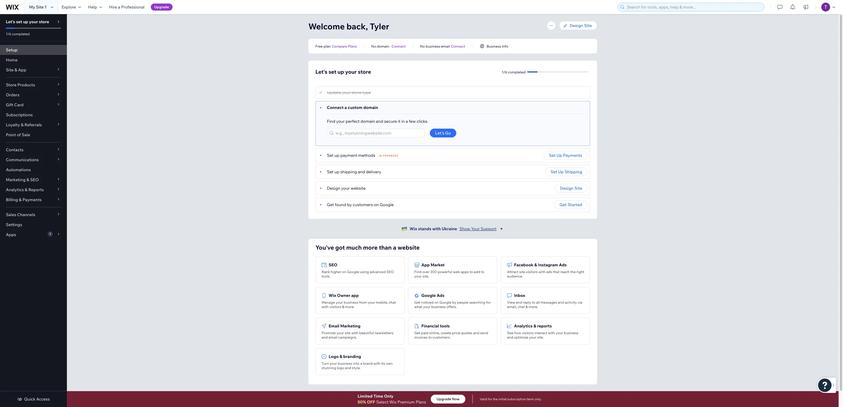 Task type: locate. For each thing, give the bounding box(es) containing it.
business inside turn your business into a brand with its own stunning logo and style.
[[338, 361, 353, 366]]

0 vertical spatial by
[[347, 202, 352, 207]]

1 vertical spatial site
[[345, 331, 351, 335]]

domain for perfect
[[361, 119, 375, 124]]

owner
[[337, 293, 351, 298]]

completed inside sidebar element
[[12, 32, 30, 36]]

design inside button
[[561, 186, 574, 191]]

welcome back, tyler
[[309, 21, 390, 31]]

see how visitors interact with your business and optimize your site.
[[508, 331, 579, 340]]

1 no from the left
[[372, 44, 376, 48]]

get left paid
[[415, 331, 421, 335]]

e.g., mystunningwebsite.com field
[[335, 129, 424, 137]]

2 vertical spatial wix
[[390, 400, 397, 405]]

seo inside rank higher on google using advanced seo tools.
[[387, 270, 394, 274]]

1 vertical spatial up
[[559, 169, 564, 174]]

promote
[[322, 331, 336, 335]]

visitors down facebook
[[526, 270, 538, 274]]

on right customers
[[374, 202, 379, 207]]

site down facebook
[[520, 270, 526, 274]]

2 connect link from the left
[[451, 43, 466, 49]]

1 vertical spatial completed
[[508, 70, 526, 74]]

1 vertical spatial payments
[[23, 197, 42, 202]]

1 vertical spatial set
[[329, 68, 337, 75]]

with
[[433, 226, 441, 231], [539, 270, 546, 274], [322, 305, 329, 309], [352, 331, 359, 335], [549, 331, 556, 335], [374, 361, 381, 366]]

1 vertical spatial plans
[[416, 400, 426, 405]]

0 vertical spatial site
[[520, 270, 526, 274]]

your left "over"
[[415, 274, 422, 278]]

more. down app
[[345, 305, 355, 309]]

channels
[[17, 212, 35, 217]]

limited time only 50% off select wix premium plans
[[358, 394, 426, 405]]

more. left messages at right bottom
[[529, 305, 539, 309]]

business inside see how visitors interact with your business and optimize your site.
[[565, 331, 579, 335]]

0 horizontal spatial payments
[[23, 197, 42, 202]]

0 vertical spatial analytics
[[6, 187, 24, 192]]

by left the people
[[453, 300, 457, 305]]

1 horizontal spatial connect link
[[451, 43, 466, 49]]

shipping
[[565, 169, 583, 174]]

with inside attract site visitors with ads that reach the right audience.
[[539, 270, 546, 274]]

seo down automations link
[[30, 177, 39, 182]]

activity
[[565, 300, 578, 305]]

& left reports
[[25, 187, 27, 192]]

analytics up how
[[515, 323, 533, 329]]

wix for wix owner app
[[329, 293, 337, 298]]

visitors down owner
[[330, 305, 342, 309]]

up up set up shipping
[[557, 153, 563, 158]]

0 horizontal spatial website
[[351, 186, 366, 191]]

site. for market
[[423, 274, 430, 278]]

plans right premium
[[416, 400, 426, 405]]

from
[[359, 300, 367, 305]]

your inside the find over 300 powerful web apps to add to your site.
[[415, 274, 422, 278]]

& down owner
[[342, 305, 345, 309]]

wix
[[410, 226, 418, 231], [329, 293, 337, 298], [390, 400, 397, 405]]

2 no from the left
[[421, 44, 425, 48]]

show your support button
[[460, 226, 497, 231]]

site. inside the find over 300 powerful web apps to add to your site.
[[423, 274, 430, 278]]

payments inside billing & payments popup button
[[23, 197, 42, 202]]

1 vertical spatial let's
[[316, 68, 328, 75]]

up inside "button"
[[559, 169, 564, 174]]

1/6 down info
[[502, 70, 508, 74]]

point of sale
[[6, 132, 30, 137]]

1/6 up 'setup'
[[6, 32, 11, 36]]

the inside attract site visitors with ads that reach the right audience.
[[571, 270, 576, 274]]

style.
[[352, 366, 361, 370]]

your up update your store type in the left of the page
[[346, 68, 357, 75]]

site inside button
[[575, 186, 583, 191]]

turn
[[322, 361, 329, 366]]

wix up the manage
[[329, 293, 337, 298]]

store inside sidebar element
[[39, 19, 49, 24]]

1 horizontal spatial no
[[421, 44, 425, 48]]

your down my
[[29, 19, 38, 24]]

email marketing
[[329, 323, 361, 329]]

0 horizontal spatial let's
[[6, 19, 15, 24]]

and inside turn your business into a brand with its own stunning logo and style.
[[345, 366, 352, 370]]

more.
[[345, 305, 355, 309], [529, 305, 539, 309]]

set left shipping
[[551, 169, 558, 174]]

& for analytics & reports
[[534, 323, 537, 329]]

and inside see how visitors interact with your business and optimize your site.
[[508, 335, 514, 340]]

0 horizontal spatial the
[[493, 397, 498, 401]]

google inside get noticed on google by people searching for what your business offers.
[[440, 300, 452, 305]]

chat right 'mobile,'
[[389, 300, 396, 305]]

to right invoices
[[429, 335, 432, 340]]

advanced
[[370, 270, 386, 274]]

2 more. from the left
[[529, 305, 539, 309]]

and down inbox
[[516, 300, 523, 305]]

analytics & reports
[[515, 323, 552, 329]]

0 horizontal spatial marketing
[[6, 177, 26, 182]]

0 horizontal spatial 1/6 completed
[[6, 32, 30, 36]]

with down facebook & instagram ads
[[539, 270, 546, 274]]

1 vertical spatial upgrade
[[437, 397, 452, 401]]

0 horizontal spatial chat
[[389, 300, 396, 305]]

0 vertical spatial up
[[557, 153, 563, 158]]

communications
[[6, 157, 39, 162]]

by inside get noticed on google by people searching for what your business offers.
[[453, 300, 457, 305]]

1 horizontal spatial seo
[[329, 262, 338, 268]]

2 horizontal spatial on
[[435, 300, 439, 305]]

1 horizontal spatial marketing
[[341, 323, 361, 329]]

& for logo & branding
[[340, 354, 343, 359]]

& inside dropdown button
[[15, 67, 17, 73]]

0 horizontal spatial connect
[[327, 105, 344, 110]]

1/6 completed up 'setup'
[[6, 32, 30, 36]]

business info button
[[480, 43, 509, 49]]

site inside dropdown button
[[6, 67, 14, 73]]

let's set up your store inside sidebar element
[[6, 19, 49, 24]]

stunning
[[322, 366, 336, 370]]

2 vertical spatial seo
[[387, 270, 394, 274]]

on for seo
[[342, 270, 347, 274]]

get inside "get started" button
[[560, 202, 567, 207]]

app up "over"
[[422, 262, 430, 268]]

1 horizontal spatial let's set up your store
[[316, 68, 371, 75]]

your right what
[[424, 305, 431, 309]]

a right than
[[393, 244, 397, 251]]

1 horizontal spatial find
[[415, 270, 422, 274]]

hire a professional link
[[106, 0, 148, 14]]

payments inside set up payments button
[[564, 153, 583, 158]]

set up set up shipping
[[550, 153, 556, 158]]

on inside rank higher on google using advanced seo tools.
[[342, 270, 347, 274]]

plan
[[324, 44, 331, 48]]

let's inside button
[[436, 130, 445, 136]]

financial tools
[[422, 323, 450, 329]]

0 vertical spatial completed
[[12, 32, 30, 36]]

a left custom
[[345, 105, 347, 110]]

attract site visitors with ads that reach the right audience.
[[508, 270, 585, 278]]

orders button
[[0, 90, 67, 100]]

1 horizontal spatial more.
[[529, 305, 539, 309]]

ads up get noticed on google by people searching for what your business offers.
[[437, 293, 445, 298]]

site
[[520, 270, 526, 274], [345, 331, 351, 335]]

0 vertical spatial website
[[351, 186, 366, 191]]

let's up 'update'
[[316, 68, 328, 75]]

connect
[[392, 44, 406, 48], [451, 44, 466, 48], [327, 105, 344, 110]]

rank higher on google using advanced seo tools.
[[322, 270, 394, 278]]

messages
[[541, 300, 558, 305]]

upgrade now button
[[431, 395, 466, 404]]

billing & payments
[[6, 197, 42, 202]]

0 vertical spatial 1/6 completed
[[6, 32, 30, 36]]

& inside "view and reply to all messages and activity via email, chat & more."
[[526, 305, 528, 309]]

and left "send"
[[474, 331, 480, 335]]

plans
[[348, 44, 357, 48], [416, 400, 426, 405]]

0 vertical spatial let's
[[6, 19, 15, 24]]

visitors down the analytics & reports
[[522, 331, 534, 335]]

perfect
[[346, 119, 360, 124]]

and inside the 'get paid online, create price quotes and send invoices to customers.'
[[474, 331, 480, 335]]

1 horizontal spatial completed
[[508, 70, 526, 74]]

1 horizontal spatial 1
[[49, 232, 51, 236]]

0 horizontal spatial site
[[345, 331, 351, 335]]

it
[[398, 119, 401, 124]]

tyler
[[370, 21, 390, 31]]

business inside manage your business from your mobile, chat with visitors & more.
[[344, 300, 359, 305]]

0 horizontal spatial plans
[[348, 44, 357, 48]]

completed
[[12, 32, 30, 36], [508, 70, 526, 74]]

1 vertical spatial 1/6 completed
[[502, 70, 526, 74]]

let's up 'setup'
[[6, 19, 15, 24]]

marketing
[[6, 177, 26, 182], [341, 323, 361, 329]]

visitors
[[526, 270, 538, 274], [330, 305, 342, 309], [522, 331, 534, 335]]

for right "searching"
[[487, 300, 491, 305]]

chat inside "view and reply to all messages and activity via email, chat & more."
[[518, 305, 525, 309]]

1 right my
[[45, 4, 47, 10]]

and left delivery
[[358, 169, 365, 174]]

0 horizontal spatial find
[[327, 119, 336, 124]]

1 horizontal spatial let's
[[316, 68, 328, 75]]

0 vertical spatial plans
[[348, 44, 357, 48]]

instagram
[[539, 262, 559, 268]]

to inside the 'get paid online, create price quotes and send invoices to customers.'
[[429, 335, 432, 340]]

email
[[329, 323, 340, 329]]

seo up higher
[[329, 262, 338, 268]]

1 vertical spatial find
[[415, 270, 422, 274]]

quick access button
[[17, 397, 50, 402]]

1/6 inside sidebar element
[[6, 32, 11, 36]]

2 vertical spatial on
[[435, 300, 439, 305]]

a inside turn your business into a brand with its own stunning logo and style.
[[361, 361, 362, 366]]

with left its
[[374, 361, 381, 366]]

0 vertical spatial let's set up your store
[[6, 19, 49, 24]]

1 vertical spatial app
[[422, 262, 430, 268]]

& up "interact"
[[534, 323, 537, 329]]

a right into
[[361, 361, 362, 366]]

connect link
[[392, 43, 406, 49], [451, 43, 466, 49]]

wix owner app
[[329, 293, 359, 298]]

site. down the reports
[[538, 335, 544, 340]]

analytics up billing
[[6, 187, 24, 192]]

app
[[352, 293, 359, 298]]

payments down analytics & reports popup button
[[23, 197, 42, 202]]

set for set up payments
[[550, 153, 556, 158]]

more. inside manage your business from your mobile, chat with visitors & more.
[[345, 305, 355, 309]]

& for loyalty & referrals
[[21, 122, 24, 127]]

set inside "button"
[[551, 169, 558, 174]]

payments up shipping
[[564, 153, 583, 158]]

email inside promote your site with beautiful newsletters and email campaigns.
[[329, 335, 338, 340]]

site. inside see how visitors interact with your business and optimize your site.
[[538, 335, 544, 340]]

up
[[23, 19, 28, 24], [338, 68, 344, 75], [335, 153, 340, 158], [335, 169, 340, 174]]

for right valid
[[488, 397, 493, 401]]

0 horizontal spatial completed
[[12, 32, 30, 36]]

50%
[[358, 400, 366, 405]]

1 vertical spatial analytics
[[515, 323, 533, 329]]

your down logo
[[330, 361, 337, 366]]

1 horizontal spatial site.
[[538, 335, 544, 340]]

tools.
[[322, 274, 331, 278]]

1 vertical spatial let's set up your store
[[316, 68, 371, 75]]

your down email marketing
[[337, 331, 344, 335]]

1 horizontal spatial on
[[374, 202, 379, 207]]

2 horizontal spatial let's
[[436, 130, 445, 136]]

1 horizontal spatial plans
[[416, 400, 426, 405]]

analytics inside popup button
[[6, 187, 24, 192]]

0 vertical spatial seo
[[30, 177, 39, 182]]

2 horizontal spatial seo
[[387, 270, 394, 274]]

market
[[431, 262, 445, 268]]

app
[[18, 67, 26, 73], [422, 262, 430, 268]]

powerful
[[438, 270, 453, 274]]

and left how
[[508, 335, 514, 340]]

& down home
[[15, 67, 17, 73]]

find inside the find over 300 powerful web apps to add to your site.
[[415, 270, 422, 274]]

up inside button
[[557, 153, 563, 158]]

connect link for no domain connect
[[392, 43, 406, 49]]

get left 'found' on the left of page
[[327, 202, 334, 207]]

find left perfect
[[327, 119, 336, 124]]

business
[[487, 44, 502, 48]]

domain up find your perfect domain and secure it in a few clicks.
[[364, 105, 378, 110]]

delivery
[[366, 169, 382, 174]]

and right logo
[[345, 366, 352, 370]]

get for get paid online, create price quotes and send invoices to customers.
[[415, 331, 421, 335]]

visitors for analytics
[[522, 331, 534, 335]]

methods
[[359, 153, 376, 158]]

more
[[363, 244, 378, 251]]

0 vertical spatial app
[[18, 67, 26, 73]]

visitors inside see how visitors interact with your business and optimize your site.
[[522, 331, 534, 335]]

1 vertical spatial marketing
[[341, 323, 361, 329]]

set up 'setup'
[[16, 19, 22, 24]]

get started
[[560, 202, 583, 207]]

subscriptions
[[6, 112, 33, 118]]

only
[[385, 394, 394, 399]]

0 horizontal spatial email
[[329, 335, 338, 340]]

get inside get noticed on google by people searching for what your business offers.
[[415, 300, 421, 305]]

rank
[[322, 270, 330, 274]]

0 vertical spatial wix
[[410, 226, 418, 231]]

more. inside "view and reply to all messages and activity via email, chat & more."
[[529, 305, 539, 309]]

1 horizontal spatial the
[[571, 270, 576, 274]]

website up the get found by customers on google
[[351, 186, 366, 191]]

visitors inside manage your business from your mobile, chat with visitors & more.
[[330, 305, 342, 309]]

seo right the advanced
[[387, 270, 394, 274]]

sales channels button
[[0, 210, 67, 220]]

0 horizontal spatial connect link
[[392, 43, 406, 49]]

site inside attract site visitors with ads that reach the right audience.
[[520, 270, 526, 274]]

1 horizontal spatial chat
[[518, 305, 525, 309]]

& right facebook
[[535, 262, 538, 268]]

1 more. from the left
[[345, 305, 355, 309]]

get for get found by customers on google
[[327, 202, 334, 207]]

1 horizontal spatial wix
[[390, 400, 397, 405]]

set inside button
[[550, 153, 556, 158]]

apps
[[6, 232, 16, 237]]

& inside popup button
[[27, 177, 29, 182]]

and left "campaigns."
[[322, 335, 328, 340]]

set
[[327, 153, 334, 158], [550, 153, 556, 158], [327, 169, 334, 174], [551, 169, 558, 174]]

upgrade left now
[[437, 397, 452, 401]]

the left right
[[571, 270, 576, 274]]

for inside get noticed on google by people searching for what your business offers.
[[487, 300, 491, 305]]

ads up the reach
[[560, 262, 567, 268]]

up left shipping
[[559, 169, 564, 174]]

2 horizontal spatial wix
[[410, 226, 418, 231]]

0 horizontal spatial set
[[16, 19, 22, 24]]

0 vertical spatial find
[[327, 119, 336, 124]]

with up promote
[[322, 305, 329, 309]]

& right logo
[[340, 354, 343, 359]]

& up analytics & reports
[[27, 177, 29, 182]]

up up 'update'
[[338, 68, 344, 75]]

type
[[363, 90, 371, 95]]

google left using
[[347, 270, 360, 274]]

1 horizontal spatial 1/6
[[502, 70, 508, 74]]

up up setup link
[[23, 19, 28, 24]]

connect link for no business email connect
[[451, 43, 466, 49]]

app inside dropdown button
[[18, 67, 26, 73]]

0 vertical spatial visitors
[[526, 270, 538, 274]]

no business email connect
[[421, 44, 466, 48]]

a right "hire"
[[118, 4, 120, 10]]

by right 'found' on the left of page
[[347, 202, 352, 207]]

domain
[[377, 44, 390, 48], [364, 105, 378, 110], [361, 119, 375, 124]]

2 vertical spatial visitors
[[522, 331, 534, 335]]

1 vertical spatial domain
[[364, 105, 378, 110]]

1 horizontal spatial upgrade
[[437, 397, 452, 401]]

0 vertical spatial 1
[[45, 4, 47, 10]]

0 vertical spatial on
[[374, 202, 379, 207]]

0 horizontal spatial app
[[18, 67, 26, 73]]

on inside get noticed on google by people searching for what your business offers.
[[435, 300, 439, 305]]

sidebar element
[[0, 14, 67, 407]]

upgrade right professional at top
[[154, 5, 169, 9]]

get inside the 'get paid online, create price quotes and send invoices to customers.'
[[415, 331, 421, 335]]

1 vertical spatial on
[[342, 270, 347, 274]]

0 vertical spatial site.
[[423, 274, 430, 278]]

2 vertical spatial domain
[[361, 119, 375, 124]]

0 horizontal spatial by
[[347, 202, 352, 207]]

set left payment at the top left of page
[[327, 153, 334, 158]]

0 horizontal spatial ads
[[437, 293, 445, 298]]

ads
[[560, 262, 567, 268], [437, 293, 445, 298]]

analytics for analytics & reports
[[6, 187, 24, 192]]

0 horizontal spatial let's set up your store
[[6, 19, 49, 24]]

1 vertical spatial design site
[[561, 186, 583, 191]]

& left all at the right
[[526, 305, 528, 309]]

1 vertical spatial for
[[488, 397, 493, 401]]

let's set up your store
[[6, 19, 49, 24], [316, 68, 371, 75]]

set up 'update'
[[329, 68, 337, 75]]

subscriptions link
[[0, 110, 67, 120]]

started
[[568, 202, 583, 207]]

& right billing
[[19, 197, 22, 202]]

sales
[[6, 212, 16, 217]]

0 vertical spatial upgrade
[[154, 5, 169, 9]]

analytics for analytics & reports
[[515, 323, 533, 329]]

set for set up shipping and delivery
[[327, 169, 334, 174]]

0 horizontal spatial more.
[[345, 305, 355, 309]]

higher
[[331, 270, 342, 274]]

set up payments
[[550, 153, 583, 158]]

with down the reports
[[549, 331, 556, 335]]

set up shipping and delivery
[[327, 169, 382, 174]]

beautiful
[[360, 331, 374, 335]]

upgrade for upgrade now
[[437, 397, 452, 401]]

go
[[446, 130, 451, 136]]

ukraine
[[442, 226, 458, 231]]

with right stands
[[433, 226, 441, 231]]

let's left go
[[436, 130, 445, 136]]

your right the from
[[368, 300, 375, 305]]

1 horizontal spatial website
[[398, 244, 420, 251]]

for
[[487, 300, 491, 305], [488, 397, 493, 401]]

visitors inside attract site visitors with ads that reach the right audience.
[[526, 270, 538, 274]]

customers.
[[433, 335, 451, 340]]

0 vertical spatial marketing
[[6, 177, 26, 182]]

0 vertical spatial ads
[[560, 262, 567, 268]]

logo
[[329, 354, 339, 359]]

with inside turn your business into a brand with its own stunning logo and style.
[[374, 361, 381, 366]]

1 vertical spatial 1
[[49, 232, 51, 236]]

1 horizontal spatial by
[[453, 300, 457, 305]]

compare
[[332, 44, 348, 48]]

find left "over"
[[415, 270, 422, 274]]

0 horizontal spatial 1/6
[[6, 32, 11, 36]]

1 vertical spatial 1/6
[[502, 70, 508, 74]]

1/6 completed down info
[[502, 70, 526, 74]]

1 connect link from the left
[[392, 43, 406, 49]]

get noticed on google by people searching for what your business offers.
[[415, 300, 491, 309]]

help
[[88, 4, 97, 10]]

marketing up promote your site with beautiful newsletters and email campaigns.
[[341, 323, 361, 329]]

1 vertical spatial email
[[329, 335, 338, 340]]

0 vertical spatial email
[[441, 44, 450, 48]]

wix left stands
[[410, 226, 418, 231]]

get paid online, create price quotes and send invoices to customers.
[[415, 331, 489, 340]]

get left noticed
[[415, 300, 421, 305]]

site.
[[423, 274, 430, 278], [538, 335, 544, 340]]

domain right perfect
[[361, 119, 375, 124]]

with left beautiful
[[352, 331, 359, 335]]

site down email marketing
[[345, 331, 351, 335]]

site. left 300 at the right bottom of the page
[[423, 274, 430, 278]]

find over 300 powerful web apps to add to your site.
[[415, 270, 485, 278]]



Task type: vqa. For each thing, say whether or not it's contained in the screenshot.
Free
yes



Task type: describe. For each thing, give the bounding box(es) containing it.
find for find your perfect domain and secure it in a few clicks.
[[327, 119, 336, 124]]

facebook & instagram ads
[[515, 262, 567, 268]]

site inside promote your site with beautiful newsletters and email campaigns.
[[345, 331, 351, 335]]

no for no domain
[[372, 44, 376, 48]]

analytics & reports button
[[0, 185, 67, 195]]

and left secure
[[376, 119, 384, 124]]

to inside "view and reply to all messages and activity via email, chat & more."
[[533, 300, 536, 305]]

free plan compare plans
[[316, 44, 357, 48]]

your inside turn your business into a brand with its own stunning logo and style.
[[330, 361, 337, 366]]

of
[[17, 132, 21, 137]]

campaigns.
[[339, 335, 357, 340]]

using
[[360, 270, 369, 274]]

1 vertical spatial the
[[493, 397, 498, 401]]

your left perfect
[[337, 119, 345, 124]]

welcome
[[309, 21, 345, 31]]

that
[[554, 270, 560, 274]]

promote your site with beautiful newsletters and email campaigns.
[[322, 331, 394, 340]]

over
[[423, 270, 430, 274]]

store products button
[[0, 80, 67, 90]]

quotes
[[461, 331, 473, 335]]

your down owner
[[336, 300, 343, 305]]

stands
[[419, 226, 432, 231]]

domain for custom
[[364, 105, 378, 110]]

on for google ads
[[435, 300, 439, 305]]

payments for set up payments
[[564, 153, 583, 158]]

email,
[[508, 305, 517, 309]]

get for get noticed on google by people searching for what your business offers.
[[415, 300, 421, 305]]

update
[[327, 90, 341, 95]]

reports
[[28, 187, 44, 192]]

up for shipping
[[559, 169, 564, 174]]

apps
[[461, 270, 469, 274]]

seo inside popup button
[[30, 177, 39, 182]]

in
[[402, 119, 405, 124]]

professional
[[121, 4, 145, 10]]

a right in
[[406, 119, 408, 124]]

marketing inside popup button
[[6, 177, 26, 182]]

interact
[[535, 331, 548, 335]]

0 vertical spatial design site
[[570, 23, 593, 28]]

gift card button
[[0, 100, 67, 110]]

up left payment at the top left of page
[[335, 153, 340, 158]]

loyalty & referrals
[[6, 122, 42, 127]]

1 horizontal spatial email
[[441, 44, 450, 48]]

upgrade for upgrade
[[154, 5, 169, 9]]

1 vertical spatial ads
[[437, 293, 445, 298]]

1 vertical spatial store
[[358, 68, 371, 75]]

& for marketing & seo
[[27, 177, 29, 182]]

& for site & app
[[15, 67, 17, 73]]

settings link
[[0, 220, 67, 230]]

1 vertical spatial website
[[398, 244, 420, 251]]

& for facebook & instagram ads
[[535, 262, 538, 268]]

wix for wix stands with ukraine show your support
[[410, 226, 418, 231]]

google ads
[[422, 293, 445, 298]]

loyalty
[[6, 122, 20, 127]]

site & app
[[6, 67, 26, 73]]

set for set up shipping
[[551, 169, 558, 174]]

google up noticed
[[422, 293, 436, 298]]

site. for &
[[538, 335, 544, 340]]

0 vertical spatial domain
[[377, 44, 390, 48]]

up inside sidebar element
[[23, 19, 28, 24]]

& inside manage your business from your mobile, chat with visitors & more.
[[342, 305, 345, 309]]

plans inside limited time only 50% off select wix premium plans
[[416, 400, 426, 405]]

1 horizontal spatial connect
[[392, 44, 406, 48]]

home link
[[0, 55, 67, 65]]

communications button
[[0, 155, 67, 165]]

card
[[14, 102, 24, 108]]

send
[[481, 331, 489, 335]]

wix stands with ukraine show your support
[[410, 226, 497, 231]]

sales channels
[[6, 212, 35, 217]]

your inside promote your site with beautiful newsletters and email campaigns.
[[337, 331, 344, 335]]

business inside get noticed on google by people searching for what your business offers.
[[432, 305, 446, 309]]

your inside sidebar element
[[29, 19, 38, 24]]

valid
[[480, 397, 488, 401]]

turn your business into a brand with its own stunning logo and style.
[[322, 361, 393, 370]]

get found by customers on google
[[327, 202, 394, 207]]

mobile,
[[376, 300, 388, 305]]

into
[[353, 361, 360, 366]]

wix inside limited time only 50% off select wix premium plans
[[390, 400, 397, 405]]

manage
[[322, 300, 335, 305]]

with inside promote your site with beautiful newsletters and email campaigns.
[[352, 331, 359, 335]]

you've
[[316, 244, 334, 251]]

quick
[[24, 397, 35, 402]]

view and reply to all messages and activity via email, chat & more.
[[508, 300, 583, 309]]

1 horizontal spatial app
[[422, 262, 430, 268]]

& for analytics & reports
[[25, 187, 27, 192]]

your down shipping in the top left of the page
[[342, 186, 350, 191]]

design site inside button
[[561, 186, 583, 191]]

point of sale link
[[0, 130, 67, 140]]

info
[[503, 44, 509, 48]]

with inside manage your business from your mobile, chat with visitors & more.
[[322, 305, 329, 309]]

chat inside manage your business from your mobile, chat with visitors & more.
[[389, 300, 396, 305]]

get for get started
[[560, 202, 567, 207]]

google inside rank higher on google using advanced seo tools.
[[347, 270, 360, 274]]

find for find over 300 powerful web apps to add to your site.
[[415, 270, 422, 274]]

your inside get noticed on google by people searching for what your business offers.
[[424, 305, 431, 309]]

off
[[367, 400, 375, 405]]

secure
[[384, 119, 397, 124]]

help button
[[85, 0, 106, 14]]

up left shipping in the top left of the page
[[335, 169, 340, 174]]

and left activity
[[559, 300, 565, 305]]

contacts
[[6, 147, 23, 152]]

Search for tools, apps, help & more... field
[[626, 3, 763, 11]]

back,
[[347, 21, 368, 31]]

premium
[[398, 400, 415, 405]]

1 inside sidebar element
[[49, 232, 51, 236]]

visitors for facebook
[[526, 270, 538, 274]]

view
[[508, 300, 516, 305]]

compare plans link
[[332, 43, 357, 49]]

marketing & seo
[[6, 177, 39, 182]]

2 vertical spatial store
[[352, 90, 362, 95]]

than
[[379, 244, 392, 251]]

ads
[[547, 270, 553, 274]]

no domain connect
[[372, 44, 406, 48]]

set up payment methods
[[327, 153, 376, 158]]

customers
[[353, 202, 373, 207]]

and inside promote your site with beautiful newsletters and email campaigns.
[[322, 335, 328, 340]]

paid
[[422, 331, 429, 335]]

marketing & seo button
[[0, 175, 67, 185]]

home
[[6, 57, 18, 63]]

set inside sidebar element
[[16, 19, 22, 24]]

select
[[377, 400, 389, 405]]

& for billing & payments
[[19, 197, 22, 202]]

2 horizontal spatial connect
[[451, 44, 466, 48]]

set up payments button
[[544, 151, 588, 160]]

design site button
[[555, 184, 588, 193]]

tools
[[440, 323, 450, 329]]

time
[[374, 394, 384, 399]]

clicks.
[[417, 119, 429, 124]]

payments for billing & payments
[[23, 197, 42, 202]]

1 horizontal spatial 1/6 completed
[[502, 70, 526, 74]]

your down the analytics & reports
[[530, 335, 537, 340]]

1/6 completed inside sidebar element
[[6, 32, 30, 36]]

set for set up payment methods
[[327, 153, 334, 158]]

google right customers
[[380, 202, 394, 207]]

set up shipping button
[[546, 167, 588, 176]]

see
[[508, 331, 514, 335]]

brand
[[363, 361, 373, 366]]

settings
[[6, 222, 22, 227]]

design site link
[[560, 21, 598, 30]]

upgrade now
[[437, 397, 460, 401]]

your right 'update'
[[342, 90, 351, 95]]

sale
[[22, 132, 30, 137]]

subscription
[[508, 397, 527, 401]]

no for no business email
[[421, 44, 425, 48]]

free
[[316, 44, 323, 48]]

1 vertical spatial seo
[[329, 262, 338, 268]]

with inside see how visitors interact with your business and optimize your site.
[[549, 331, 556, 335]]

to right "add"
[[481, 270, 485, 274]]

optimize
[[515, 335, 529, 340]]

let's inside sidebar element
[[6, 19, 15, 24]]

to left "add"
[[470, 270, 474, 274]]

your right "interact"
[[556, 331, 564, 335]]

0 horizontal spatial 1
[[45, 4, 47, 10]]

its
[[382, 361, 386, 366]]

up for payments
[[557, 153, 563, 158]]

in progress
[[379, 154, 399, 157]]

reports
[[538, 323, 552, 329]]

term
[[527, 397, 534, 401]]

in
[[379, 154, 382, 157]]

design your website
[[327, 186, 366, 191]]

find your perfect domain and secure it in a few clicks.
[[327, 119, 429, 124]]

300
[[431, 270, 437, 274]]

hire a professional
[[109, 4, 145, 10]]

automations
[[6, 167, 31, 172]]

limited
[[358, 394, 373, 399]]



